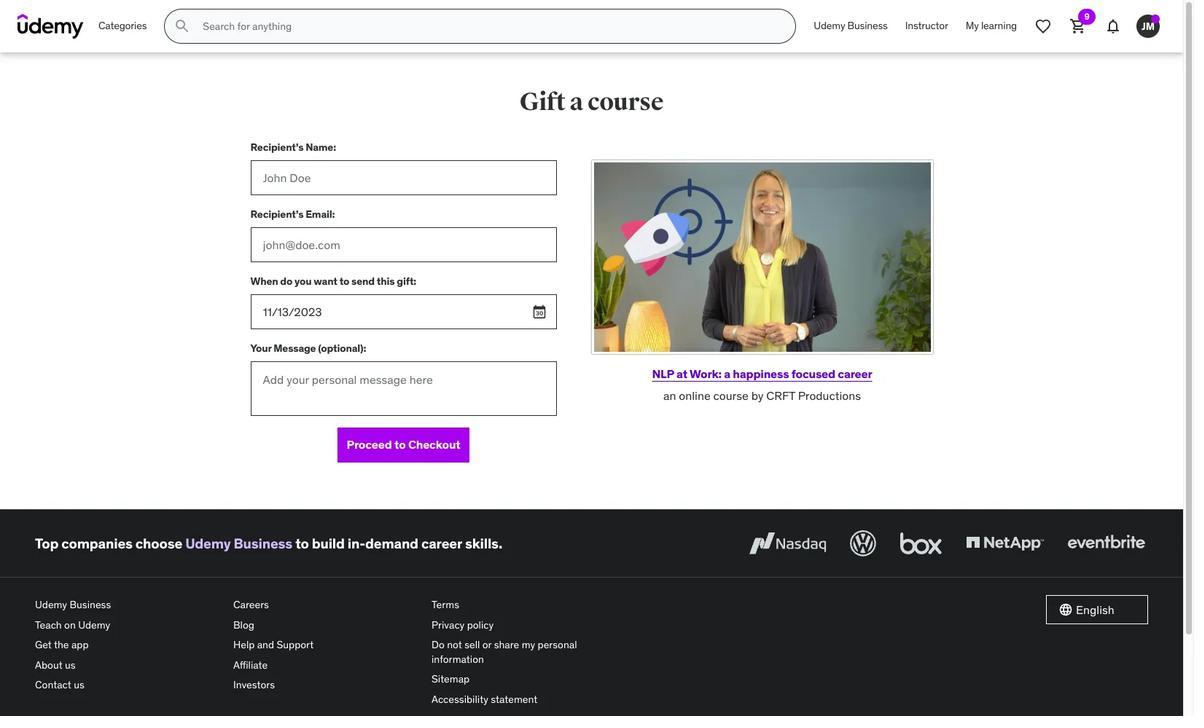 Task type: vqa. For each thing, say whether or not it's contained in the screenshot.
Udemy Business Teach on Udemy Get the app About us Contact us
yes



Task type: describe. For each thing, give the bounding box(es) containing it.
and
[[257, 639, 274, 652]]

0 horizontal spatial a
[[570, 87, 584, 117]]

terms link
[[432, 596, 619, 616]]

you have alerts image
[[1152, 15, 1160, 23]]

careers
[[233, 599, 269, 612]]

1 horizontal spatial a
[[724, 367, 731, 381]]

by
[[752, 389, 764, 404]]

about us link
[[35, 656, 222, 676]]

the
[[54, 639, 69, 652]]

happiness
[[733, 367, 789, 381]]

your
[[251, 342, 272, 355]]

demand
[[365, 535, 419, 553]]

on
[[64, 619, 76, 632]]

checkout
[[408, 438, 461, 453]]

accessibility
[[432, 694, 489, 707]]

to inside proceed to checkout button
[[395, 438, 406, 453]]

nlp
[[652, 367, 674, 381]]

1 vertical spatial us
[[74, 679, 84, 692]]

9
[[1085, 11, 1090, 22]]

crft
[[767, 389, 796, 404]]

nlp at work: a happiness focused career link
[[652, 367, 873, 381]]

about
[[35, 659, 63, 672]]

submit search image
[[174, 18, 191, 35]]

statement
[[491, 694, 538, 707]]

work:
[[690, 367, 722, 381]]

contact us link
[[35, 676, 222, 697]]

build
[[312, 535, 345, 553]]

english button
[[1047, 596, 1149, 625]]

or
[[483, 639, 492, 652]]

categories
[[98, 19, 147, 32]]

productions
[[798, 389, 861, 404]]

0 vertical spatial udemy business link
[[805, 9, 897, 44]]

skills.
[[465, 535, 503, 553]]

my
[[966, 19, 979, 32]]

your message (optional):
[[251, 342, 366, 355]]

netapp image
[[964, 528, 1047, 560]]

focused
[[792, 367, 836, 381]]

volkswagen image
[[848, 528, 880, 560]]

an online course by crft productions
[[664, 389, 861, 404]]

jm link
[[1131, 9, 1166, 44]]

in-
[[348, 535, 365, 553]]

help
[[233, 639, 255, 652]]

2 vertical spatial udemy business link
[[35, 596, 222, 616]]

information
[[432, 653, 484, 666]]

course for online
[[714, 389, 749, 404]]

do
[[432, 639, 445, 652]]

my
[[522, 639, 535, 652]]

top companies choose udemy business to build in-demand career skills.
[[35, 535, 503, 553]]

message
[[274, 342, 316, 355]]

terms privacy policy do not sell or share my personal information sitemap accessibility statement
[[432, 599, 577, 707]]

eventbrite image
[[1065, 528, 1149, 560]]

(optional):
[[318, 342, 366, 355]]

teach on udemy link
[[35, 616, 222, 636]]

9 link
[[1061, 9, 1096, 44]]

investors
[[233, 679, 275, 692]]

proceed to checkout button
[[338, 428, 469, 463]]

small image
[[1059, 603, 1074, 618]]

my learning link
[[958, 9, 1026, 44]]

instructor
[[906, 19, 949, 32]]

categories button
[[90, 9, 156, 44]]

do not sell or share my personal information button
[[432, 636, 619, 671]]

shopping cart with 9 items image
[[1070, 18, 1088, 35]]

support
[[277, 639, 314, 652]]

wishlist image
[[1035, 18, 1052, 35]]

my learning
[[966, 19, 1017, 32]]

1 horizontal spatial to
[[340, 275, 350, 288]]

want
[[314, 275, 338, 288]]

1 horizontal spatial business
[[234, 535, 293, 553]]

not
[[447, 639, 462, 652]]

recipient's name:
[[251, 140, 336, 154]]

instructor link
[[897, 9, 958, 44]]

recipient's for recipient's name:
[[251, 140, 304, 154]]

blog
[[233, 619, 255, 632]]

contact
[[35, 679, 71, 692]]

udemy business teach on udemy get the app about us contact us
[[35, 599, 111, 692]]

teach
[[35, 619, 62, 632]]

blog link
[[233, 616, 420, 636]]

jm
[[1142, 19, 1155, 33]]

1 vertical spatial career
[[422, 535, 462, 553]]



Task type: locate. For each thing, give the bounding box(es) containing it.
affiliate
[[233, 659, 268, 672]]

notifications image
[[1105, 18, 1123, 35]]

2 recipient's from the top
[[251, 208, 304, 221]]

career left skills.
[[422, 535, 462, 553]]

an
[[664, 389, 676, 404]]

0 horizontal spatial course
[[588, 87, 664, 117]]

sitemap
[[432, 673, 470, 687]]

you
[[295, 275, 312, 288]]

email:
[[306, 208, 335, 221]]

2 horizontal spatial to
[[395, 438, 406, 453]]

careers blog help and support affiliate investors
[[233, 599, 314, 692]]

affiliate link
[[233, 656, 420, 676]]

to left send
[[340, 275, 350, 288]]

2 vertical spatial business
[[70, 599, 111, 612]]

get
[[35, 639, 52, 652]]

recipient's left name:
[[251, 140, 304, 154]]

companies
[[61, 535, 133, 553]]

course
[[588, 87, 664, 117], [714, 389, 749, 404]]

business up careers
[[234, 535, 293, 553]]

udemy image
[[18, 14, 84, 39]]

0 horizontal spatial business
[[70, 599, 111, 612]]

to right proceed
[[395, 438, 406, 453]]

0 vertical spatial course
[[588, 87, 664, 117]]

to left build
[[296, 535, 309, 553]]

accessibility statement link
[[432, 691, 619, 711]]

course for a
[[588, 87, 664, 117]]

investors link
[[233, 676, 420, 697]]

udemy business
[[814, 19, 888, 32]]

1 horizontal spatial course
[[714, 389, 749, 404]]

Recipient's Email: email field
[[251, 228, 557, 263]]

personal
[[538, 639, 577, 652]]

box image
[[897, 528, 946, 560]]

learning
[[982, 19, 1017, 32]]

udemy business link
[[805, 9, 897, 44], [185, 535, 293, 553], [35, 596, 222, 616]]

share
[[494, 639, 520, 652]]

a right the work: at the right bottom of the page
[[724, 367, 731, 381]]

2 horizontal spatial business
[[848, 19, 888, 32]]

career
[[838, 367, 873, 381], [422, 535, 462, 553]]

privacy policy link
[[432, 616, 619, 636]]

0 vertical spatial to
[[340, 275, 350, 288]]

us right about
[[65, 659, 76, 672]]

business left instructor
[[848, 19, 888, 32]]

gift:
[[397, 275, 417, 288]]

1 vertical spatial udemy business link
[[185, 535, 293, 553]]

when do you want to send this gift:
[[251, 275, 417, 288]]

at
[[677, 367, 688, 381]]

sitemap link
[[432, 671, 619, 691]]

proceed
[[347, 438, 392, 453]]

business inside 'udemy business teach on udemy get the app about us contact us'
[[70, 599, 111, 612]]

policy
[[467, 619, 494, 632]]

app
[[71, 639, 89, 652]]

2 vertical spatial to
[[296, 535, 309, 553]]

send
[[352, 275, 375, 288]]

to
[[340, 275, 350, 288], [395, 438, 406, 453], [296, 535, 309, 553]]

business
[[848, 19, 888, 32], [234, 535, 293, 553], [70, 599, 111, 612]]

1 vertical spatial a
[[724, 367, 731, 381]]

a right gift
[[570, 87, 584, 117]]

1 vertical spatial business
[[234, 535, 293, 553]]

gift
[[520, 87, 566, 117]]

When do you want to send this gift: text field
[[251, 295, 557, 330]]

help and support link
[[233, 636, 420, 656]]

us
[[65, 659, 76, 672], [74, 679, 84, 692]]

0 vertical spatial business
[[848, 19, 888, 32]]

0 vertical spatial a
[[570, 87, 584, 117]]

0 horizontal spatial to
[[296, 535, 309, 553]]

Recipient's Name: text field
[[251, 160, 557, 195]]

do
[[280, 275, 293, 288]]

business for udemy business
[[848, 19, 888, 32]]

nlp at work: a happiness focused career
[[652, 367, 873, 381]]

1 recipient's from the top
[[251, 140, 304, 154]]

nasdaq image
[[746, 528, 830, 560]]

gift a course
[[520, 87, 664, 117]]

0 vertical spatial career
[[838, 367, 873, 381]]

business up on
[[70, 599, 111, 612]]

this
[[377, 275, 395, 288]]

get the app link
[[35, 636, 222, 656]]

0 vertical spatial us
[[65, 659, 76, 672]]

Search for anything text field
[[200, 14, 778, 39]]

when
[[251, 275, 278, 288]]

0 vertical spatial recipient's
[[251, 140, 304, 154]]

udemy
[[814, 19, 846, 32], [185, 535, 231, 553], [35, 599, 67, 612], [78, 619, 110, 632]]

1 vertical spatial recipient's
[[251, 208, 304, 221]]

0 horizontal spatial career
[[422, 535, 462, 553]]

choose
[[136, 535, 182, 553]]

online
[[679, 389, 711, 404]]

recipient's for recipient's email:
[[251, 208, 304, 221]]

sell
[[465, 639, 480, 652]]

recipient's left email:
[[251, 208, 304, 221]]

privacy
[[432, 619, 465, 632]]

terms
[[432, 599, 460, 612]]

top
[[35, 535, 58, 553]]

name:
[[306, 140, 336, 154]]

1 horizontal spatial career
[[838, 367, 873, 381]]

1 vertical spatial course
[[714, 389, 749, 404]]

career up productions
[[838, 367, 873, 381]]

recipient's
[[251, 140, 304, 154], [251, 208, 304, 221]]

careers link
[[233, 596, 420, 616]]

proceed to checkout
[[347, 438, 461, 453]]

1 vertical spatial to
[[395, 438, 406, 453]]

recipient's email:
[[251, 208, 335, 221]]

english
[[1077, 603, 1115, 618]]

us right contact
[[74, 679, 84, 692]]

a
[[570, 87, 584, 117], [724, 367, 731, 381]]

Your Message (optional): text field
[[251, 362, 557, 416]]

business for udemy business teach on udemy get the app about us contact us
[[70, 599, 111, 612]]



